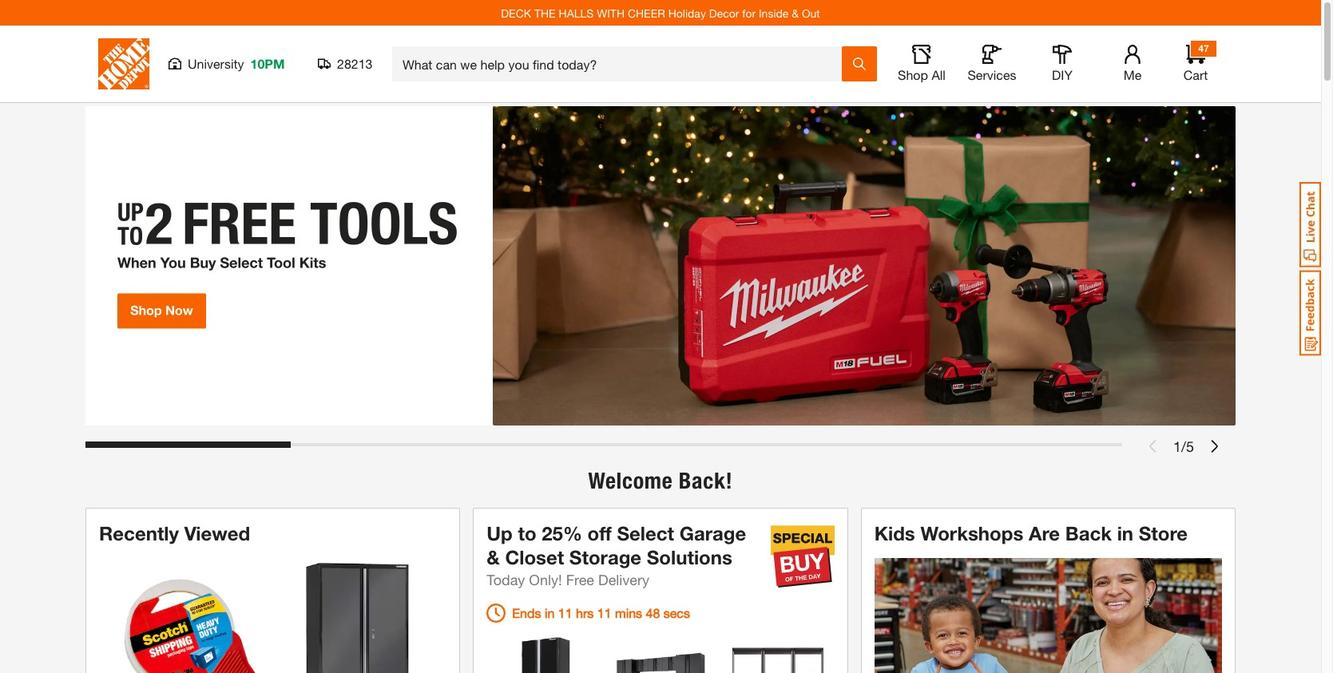 Task type: locate. For each thing, give the bounding box(es) containing it.
1.88 in. x 54.6 yds. heavy-duty shipping packaging tape with dispenser image
[[118, 562, 270, 674]]

in right back
[[1118, 523, 1134, 545]]

garage cabinets & workbenches product image image
[[495, 636, 594, 674]]

1 11 from the left
[[558, 606, 573, 621]]

1 vertical spatial &
[[487, 547, 500, 569]]

diy button
[[1037, 45, 1088, 83]]

48
[[646, 606, 660, 621]]

11
[[558, 606, 573, 621], [597, 606, 612, 621]]

ends
[[512, 606, 541, 621]]

0 vertical spatial &
[[792, 6, 799, 20]]

in
[[1118, 523, 1134, 545], [545, 606, 555, 621]]

&
[[792, 6, 799, 20], [487, 547, 500, 569]]

university
[[188, 56, 244, 71]]

0 horizontal spatial in
[[545, 606, 555, 621]]

welcome
[[588, 468, 673, 495]]

secs
[[664, 606, 690, 621]]

the home depot logo image
[[98, 38, 149, 89]]

halls
[[559, 6, 594, 20]]

47
[[1199, 42, 1209, 54]]

shop
[[898, 67, 928, 82]]

11 right hrs
[[597, 606, 612, 621]]

solutions
[[647, 547, 733, 569]]

back
[[1066, 523, 1112, 545]]

inside
[[759, 6, 789, 20]]

garage storage systems & accessories product image image
[[611, 636, 710, 674]]

image for 30nov2023-hp-bau-mw44-45 image
[[85, 106, 1236, 426]]

me button
[[1107, 45, 1159, 83]]

& down "up"
[[487, 547, 500, 569]]

11 left hrs
[[558, 606, 573, 621]]

garage
[[680, 523, 746, 545]]

welcome back!
[[588, 468, 733, 495]]

kids
[[875, 523, 915, 545]]

& left out
[[792, 6, 799, 20]]

university 10pm
[[188, 56, 285, 71]]

storage
[[570, 547, 642, 569]]

out
[[802, 6, 820, 20]]

1 horizontal spatial &
[[792, 6, 799, 20]]

decor
[[709, 6, 739, 20]]

1 horizontal spatial in
[[1118, 523, 1134, 545]]

2 11 from the left
[[597, 606, 612, 621]]

shop all button
[[897, 45, 948, 83]]

special buy logo image
[[771, 525, 835, 589]]

recently
[[99, 523, 179, 545]]

recently viewed
[[99, 523, 250, 545]]

viewed
[[184, 523, 250, 545]]

What can we help you find today? search field
[[403, 47, 841, 81]]

back!
[[679, 468, 733, 495]]

diy
[[1052, 67, 1073, 82]]

0 horizontal spatial &
[[487, 547, 500, 569]]

off
[[588, 523, 612, 545]]

next slide image
[[1209, 440, 1222, 453]]

holiday
[[669, 6, 706, 20]]

0 vertical spatial in
[[1118, 523, 1134, 545]]

kids workshops are back in store
[[875, 523, 1188, 545]]

in right ends
[[545, 606, 555, 621]]

1 horizontal spatial 11
[[597, 606, 612, 621]]

1 / 5
[[1174, 438, 1195, 455]]

closet storage systems product image image
[[727, 636, 826, 674]]

services button
[[967, 45, 1018, 83]]

0 horizontal spatial 11
[[558, 606, 573, 621]]

28213
[[337, 56, 373, 71]]



Task type: describe. For each thing, give the bounding box(es) containing it.
deck the halls with cheer holiday decor for inside & out
[[501, 6, 820, 20]]

this is the first slide image
[[1147, 440, 1159, 453]]

to
[[518, 523, 537, 545]]

cart
[[1184, 67, 1208, 82]]

heavy gauge 3-shelf welded steel floor cabinet in black and gray (46 in w x 72 in. h x 24 in. d) image
[[282, 562, 434, 674]]

for
[[742, 6, 756, 20]]

10pm
[[251, 56, 285, 71]]

are
[[1029, 523, 1060, 545]]

feedback link image
[[1300, 270, 1322, 356]]

cheer
[[628, 6, 665, 20]]

me
[[1124, 67, 1142, 82]]

workshops
[[921, 523, 1024, 545]]

ends in 11 hrs 11 mins 48 secs
[[512, 606, 690, 621]]

deck
[[501, 6, 531, 20]]

25%
[[542, 523, 582, 545]]

live chat image
[[1300, 182, 1322, 268]]

free delivery
[[566, 571, 650, 589]]

services
[[968, 67, 1017, 82]]

select
[[617, 523, 674, 545]]

deck the halls with cheer holiday decor for inside & out link
[[501, 6, 820, 20]]

& inside up to 25% off select garage & closet storage solutions today only! free delivery
[[487, 547, 500, 569]]

hrs
[[576, 606, 594, 621]]

kids workshops image
[[875, 559, 1223, 674]]

1 vertical spatial in
[[545, 606, 555, 621]]

5
[[1187, 438, 1195, 455]]

1
[[1174, 438, 1182, 455]]

with
[[597, 6, 625, 20]]

all
[[932, 67, 946, 82]]

28213 button
[[318, 56, 373, 72]]

up to 25% off select garage & closet storage solutions today only! free delivery
[[487, 523, 746, 589]]

/
[[1182, 438, 1187, 455]]

today only!
[[487, 571, 562, 589]]

store
[[1139, 523, 1188, 545]]

the
[[535, 6, 556, 20]]

mins
[[615, 606, 642, 621]]

closet
[[505, 547, 564, 569]]

shop all
[[898, 67, 946, 82]]

up
[[487, 523, 513, 545]]



Task type: vqa. For each thing, say whether or not it's contained in the screenshot.
THANKS
no



